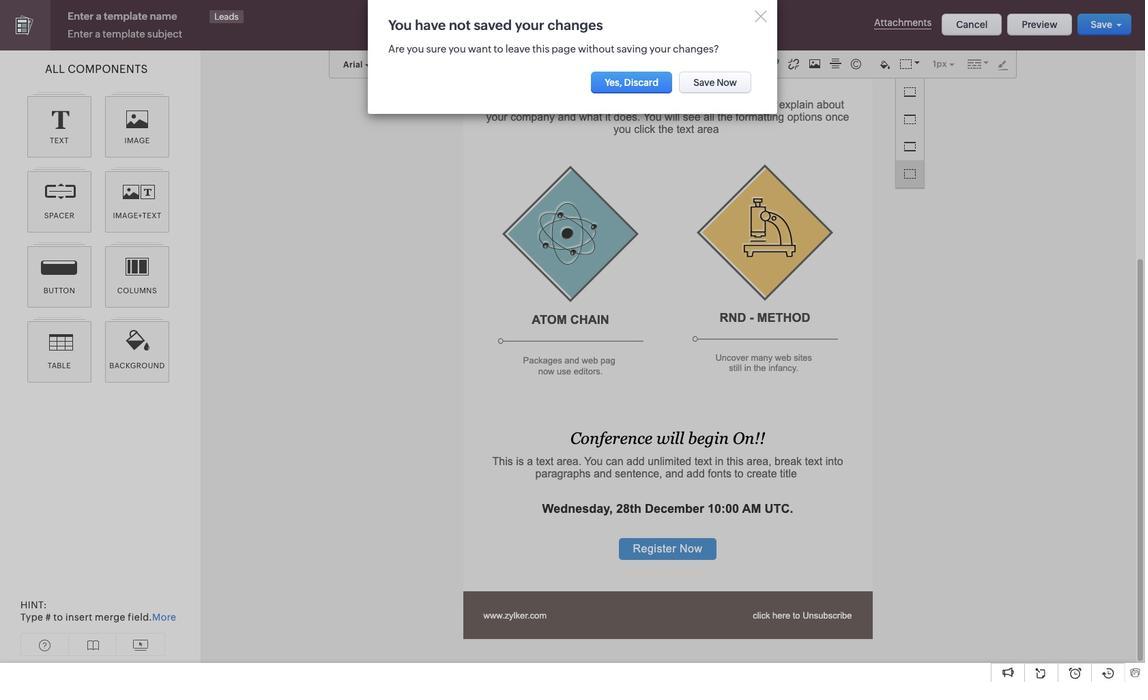 Task type: locate. For each thing, give the bounding box(es) containing it.
changes?
[[673, 43, 719, 55]]

not
[[449, 17, 471, 33]]

0 horizontal spatial you
[[407, 43, 424, 55]]

your
[[515, 17, 544, 33], [650, 43, 671, 55]]

1 horizontal spatial your
[[650, 43, 671, 55]]

you have not saved your changes
[[388, 17, 603, 33]]

you right sure
[[448, 43, 466, 55]]

0 horizontal spatial your
[[515, 17, 544, 33]]

1 horizontal spatial you
[[448, 43, 466, 55]]

your right saving
[[650, 43, 671, 55]]

you
[[407, 43, 424, 55], [448, 43, 466, 55]]

1 vertical spatial your
[[650, 43, 671, 55]]

1 you from the left
[[407, 43, 424, 55]]

None button
[[942, 14, 1002, 35], [1008, 14, 1072, 35], [591, 72, 672, 93], [679, 72, 751, 93], [942, 14, 1002, 35], [1008, 14, 1072, 35], [591, 72, 672, 93], [679, 72, 751, 93]]

without
[[578, 43, 615, 55]]

2 you from the left
[[448, 43, 466, 55]]

have
[[415, 17, 446, 33]]

are you sure you want to leave this page without saving your changes?
[[388, 43, 719, 55]]

your up this
[[515, 17, 544, 33]]

you right are
[[407, 43, 424, 55]]

0 vertical spatial your
[[515, 17, 544, 33]]

saved
[[474, 17, 512, 33]]



Task type: describe. For each thing, give the bounding box(es) containing it.
this
[[532, 43, 550, 55]]

to
[[494, 43, 503, 55]]

you
[[388, 17, 412, 33]]

Enter a template name text field
[[64, 10, 211, 24]]

are
[[388, 43, 405, 55]]

changes
[[547, 17, 603, 33]]

leads
[[214, 12, 239, 22]]

save
[[1091, 19, 1112, 30]]

leave
[[505, 43, 530, 55]]

page
[[552, 43, 576, 55]]

saving
[[617, 43, 648, 55]]

attachments
[[874, 17, 932, 28]]

sure
[[426, 43, 446, 55]]

want
[[468, 43, 492, 55]]



Task type: vqa. For each thing, say whether or not it's contained in the screenshot.
page
yes



